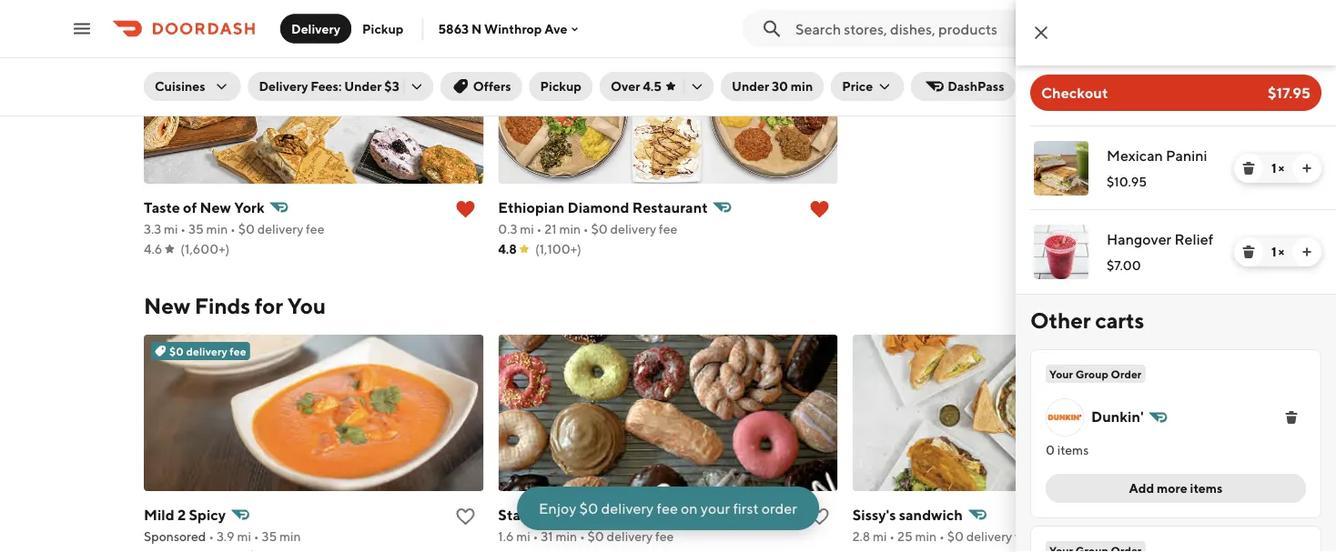 Task type: vqa. For each thing, say whether or not it's contained in the screenshot.
top to the bottom
no



Task type: describe. For each thing, give the bounding box(es) containing it.
spicy
[[189, 507, 226, 524]]

2 vertical spatial new
[[144, 293, 190, 319]]

sissy's sandwich
[[853, 507, 963, 524]]

5863 n winthrop ave button
[[438, 21, 582, 36]]

• left the 25
[[890, 529, 895, 544]]

over
[[611, 79, 640, 94]]

taste of new york
[[144, 199, 265, 216]]

min inside button
[[791, 79, 813, 94]]

delivery down "finds"
[[186, 345, 227, 358]]

add more items
[[1129, 481, 1223, 496]]

0 horizontal spatial 35
[[188, 222, 204, 237]]

0 horizontal spatial york
[[234, 199, 265, 216]]

0 items
[[1046, 443, 1089, 458]]

$0 delivery fee for spicy
[[169, 345, 246, 358]]

$17.95
[[1268, 84, 1311, 101]]

1.6 mi • 31 min • $​0 delivery fee
[[498, 529, 674, 544]]

low
[[566, 37, 588, 50]]

other carts
[[1030, 307, 1144, 333]]

mi for new
[[164, 222, 178, 237]]

over 4.5 button
[[600, 72, 714, 101]]

finds
[[195, 293, 250, 319]]

× for add one to cart image
[[1278, 161, 1284, 176]]

on
[[681, 500, 698, 517]]

hangover relief image
[[1034, 225, 1089, 279]]

more
[[1157, 481, 1188, 496]]

4.6
[[144, 242, 162, 257]]

taste inside your cart from taste of new york
[[1030, 39, 1069, 59]]

remove item from cart image for add one to cart icon
[[1241, 245, 1256, 259]]

• left 21
[[537, 222, 542, 237]]

winthrop
[[484, 21, 542, 36]]

• down diamond at left top
[[583, 222, 589, 237]]

new inside your cart from taste of new york
[[1089, 39, 1123, 59]]

(1,100+)
[[535, 242, 581, 257]]

2.8 mi • 25 min • $​0 delivery fee
[[853, 529, 1033, 544]]

price
[[842, 79, 873, 94]]

nearby,
[[524, 37, 564, 50]]

&
[[595, 507, 604, 524]]

3.9
[[217, 529, 234, 544]]

ethiopian
[[498, 199, 565, 216]]

of inside your cart from taste of new york
[[1072, 39, 1086, 59]]

add
[[1129, 481, 1154, 496]]

add one to cart image
[[1300, 245, 1314, 259]]

restaurant
[[632, 199, 708, 216]]

add more items button
[[1046, 474, 1306, 503]]

deals: spend $35, save $5
[[640, 37, 773, 50]]

dashpass
[[948, 79, 1004, 94]]

$10.95
[[1107, 174, 1147, 189]]

$7.00
[[1107, 258, 1141, 273]]

1 vertical spatial 35
[[262, 529, 277, 544]]

sponsored • 3.9 mi • 35 min
[[144, 529, 301, 544]]

stan's
[[498, 507, 539, 524]]

25
[[897, 529, 913, 544]]

1 under from the left
[[344, 79, 382, 94]]

$0 for mild
[[169, 345, 184, 358]]

mild 2 spicy
[[144, 507, 226, 524]]

all
[[1085, 298, 1101, 313]]

1 × for add one to cart image
[[1271, 161, 1284, 176]]

1 horizontal spatial pickup
[[540, 79, 582, 94]]

group
[[1076, 368, 1109, 380]]

$​0 for &
[[588, 529, 604, 544]]

mi for restaurant
[[520, 222, 534, 237]]

delivery down ethiopian diamond restaurant
[[610, 222, 656, 237]]

21
[[545, 222, 557, 237]]

your for your cart from taste of new york
[[1030, 24, 1054, 36]]

mi right 2.8
[[873, 529, 887, 544]]

your for your group order
[[1049, 368, 1073, 380]]

ethiopian diamond restaurant
[[498, 199, 708, 216]]

offers button
[[440, 72, 522, 101]]

cuisines
[[155, 79, 205, 94]]

delivery up for
[[257, 222, 303, 237]]

see
[[1060, 298, 1082, 313]]

open menu image
[[71, 18, 93, 40]]

offers
[[473, 79, 511, 94]]

see all link
[[1049, 291, 1112, 320]]

• right 3.9
[[254, 529, 259, 544]]

click to remove this store from your saved list image
[[809, 198, 831, 220]]

see all
[[1060, 298, 1101, 313]]

0
[[1046, 443, 1055, 458]]

mild
[[144, 507, 174, 524]]

cuisines button
[[144, 72, 241, 101]]

new finds for you
[[144, 293, 326, 319]]

0 horizontal spatial taste
[[144, 199, 180, 216]]

coffee
[[607, 507, 654, 524]]

sissy's
[[853, 507, 896, 524]]

4.8
[[498, 242, 517, 257]]

$3
[[384, 79, 399, 94]]

delivery down coffee
[[607, 529, 653, 544]]

your cart from taste of new york
[[1030, 24, 1158, 59]]

0 vertical spatial pickup
[[362, 21, 404, 36]]

order
[[1111, 368, 1142, 380]]

under 30 min
[[732, 79, 813, 94]]

you
[[287, 293, 326, 319]]

deals:
[[640, 37, 671, 50]]

price button
[[831, 72, 904, 101]]

4.5
[[643, 79, 662, 94]]

31
[[541, 529, 553, 544]]

ave
[[545, 21, 568, 36]]

fees
[[590, 37, 614, 50]]

carts
[[1095, 307, 1144, 333]]

n
[[471, 21, 482, 36]]

click to add this store to your saved list image
[[454, 506, 476, 528]]

$5
[[759, 37, 773, 50]]

stan's donuts & coffee
[[498, 507, 654, 524]]

click to remove this store from your saved list image
[[454, 198, 476, 220]]

sponsored
[[144, 529, 206, 544]]

1 for remove item from cart icon corresponding to add one to cart icon
[[1271, 244, 1276, 259]]

cart
[[1056, 24, 1076, 36]]

add more items link
[[1046, 474, 1306, 503]]



Task type: locate. For each thing, give the bounding box(es) containing it.
min right 30
[[791, 79, 813, 94]]

1.6
[[498, 529, 514, 544]]

$0 delivery fee up cuisines button
[[169, 37, 246, 50]]

enjoy $0 delivery fee on your first order
[[539, 500, 797, 517]]

remove item from cart image left add one to cart image
[[1241, 161, 1256, 176]]

min right 31
[[556, 529, 577, 544]]

click to add this store to your saved list image right "order"
[[809, 506, 831, 528]]

mi right 3.9
[[237, 529, 251, 544]]

your inside your cart from taste of new york
[[1030, 24, 1054, 36]]

click to add this store to your saved list image
[[809, 506, 831, 528], [1163, 506, 1185, 528]]

min up '(1,600+)'
[[206, 222, 228, 237]]

$0 up cuisines
[[169, 37, 184, 50]]

1 vertical spatial pickup button
[[529, 72, 592, 101]]

1 vertical spatial 1 ×
[[1271, 244, 1284, 259]]

order
[[762, 500, 797, 517]]

remove item from cart image for add one to cart image
[[1241, 161, 1256, 176]]

1 click to add this store to your saved list image from the left
[[809, 506, 831, 528]]

delivery up 1.6 mi • 31 min • $​0 delivery fee
[[601, 500, 654, 517]]

1 horizontal spatial pickup button
[[529, 72, 592, 101]]

0 vertical spatial remove item from cart image
[[1241, 161, 1256, 176]]

1 vertical spatial york
[[234, 199, 265, 216]]

items inside button
[[1190, 481, 1223, 496]]

first
[[733, 500, 759, 517]]

0 horizontal spatial click to add this store to your saved list image
[[809, 506, 831, 528]]

$0 delivery fee down "finds"
[[169, 345, 246, 358]]

pickup button up $3
[[351, 14, 415, 43]]

$35,
[[709, 37, 732, 50]]

1 remove item from cart image from the top
[[1241, 161, 1256, 176]]

previous button of carousel image
[[1132, 297, 1150, 315]]

2 1 from the top
[[1271, 244, 1276, 259]]

1 horizontal spatial york
[[1126, 39, 1158, 59]]

mi
[[164, 222, 178, 237], [520, 222, 534, 237], [237, 529, 251, 544], [516, 529, 530, 544], [873, 529, 887, 544]]

• left 31
[[533, 529, 538, 544]]

$​0
[[238, 222, 255, 237], [591, 222, 608, 237], [588, 529, 604, 544], [947, 529, 964, 544]]

× for add one to cart icon
[[1278, 244, 1284, 259]]

1 × from the top
[[1278, 161, 1284, 176]]

1 × for add one to cart icon
[[1271, 244, 1284, 259]]

2 click to add this store to your saved list image from the left
[[1163, 506, 1185, 528]]

1 vertical spatial 1
[[1271, 244, 1276, 259]]

0 vertical spatial 35
[[188, 222, 204, 237]]

min for stan's donuts & coffee
[[556, 529, 577, 544]]

2 vertical spatial $0
[[579, 500, 598, 517]]

mexican panini
[[1107, 147, 1207, 164]]

30
[[772, 79, 788, 94]]

1 left add one to cart image
[[1271, 161, 1276, 176]]

0 vertical spatial ×
[[1278, 161, 1284, 176]]

relief
[[1174, 231, 1213, 248]]

taste up 3.3
[[144, 199, 180, 216]]

• down taste of new york
[[230, 222, 236, 237]]

min for sissy's sandwich
[[915, 529, 937, 544]]

1 horizontal spatial click to add this store to your saved list image
[[1163, 506, 1185, 528]]

mexican
[[1107, 147, 1163, 164]]

of
[[1072, 39, 1086, 59], [183, 199, 197, 216]]

of up '(1,600+)'
[[183, 199, 197, 216]]

your left group
[[1049, 368, 1073, 380]]

list containing mexican panini
[[1016, 126, 1336, 295]]

delivery
[[291, 21, 340, 36], [259, 79, 308, 94]]

fees:
[[311, 79, 342, 94]]

from
[[1078, 24, 1102, 36]]

0 vertical spatial new
[[1089, 39, 1123, 59]]

0 vertical spatial $0 delivery fee
[[169, 37, 246, 50]]

delivery inside button
[[291, 21, 340, 36]]

1 for remove item from cart icon corresponding to add one to cart image
[[1271, 161, 1276, 176]]

save
[[734, 37, 757, 50]]

mi right 3.3
[[164, 222, 178, 237]]

2 under from the left
[[732, 79, 769, 94]]

$0 for taste
[[169, 37, 184, 50]]

• left 3.9
[[209, 529, 214, 544]]

delivery fees: under $3
[[259, 79, 399, 94]]

under left 30
[[732, 79, 769, 94]]

york
[[1126, 39, 1158, 59], [234, 199, 265, 216]]

list
[[1016, 126, 1336, 295]]

min for ethiopian diamond restaurant
[[559, 222, 581, 237]]

1 vertical spatial $0
[[169, 345, 184, 358]]

2 $0 delivery fee from the top
[[169, 345, 246, 358]]

click to add this store to your saved list image for stan's donuts & coffee
[[809, 506, 831, 528]]

hangover
[[1107, 231, 1172, 248]]

delivery button
[[280, 14, 351, 43]]

0 vertical spatial york
[[1126, 39, 1158, 59]]

remove item from cart image
[[1241, 161, 1256, 176], [1241, 245, 1256, 259]]

new
[[1089, 39, 1123, 59], [200, 199, 231, 216], [144, 293, 190, 319]]

× left add one to cart icon
[[1278, 244, 1284, 259]]

spend
[[673, 37, 707, 50]]

2
[[177, 507, 186, 524]]

nearby, low fees
[[524, 37, 614, 50]]

sandwich
[[899, 507, 963, 524]]

$​0 for restaurant
[[591, 222, 608, 237]]

pickup button
[[351, 14, 415, 43], [529, 72, 592, 101]]

1 vertical spatial of
[[183, 199, 197, 216]]

delivery for delivery fees: under $3
[[259, 79, 308, 94]]

1 vertical spatial your
[[1049, 368, 1073, 380]]

1 1 × from the top
[[1271, 161, 1284, 176]]

add one to cart image
[[1300, 161, 1314, 176]]

min right 21
[[559, 222, 581, 237]]

1 vertical spatial delivery
[[259, 79, 308, 94]]

35 right 3.9
[[262, 529, 277, 544]]

under
[[344, 79, 382, 94], [732, 79, 769, 94]]

enjoy
[[539, 500, 576, 517]]

3.3 mi • 35 min • $​0 delivery fee
[[144, 222, 325, 237]]

delivery
[[186, 37, 227, 50], [257, 222, 303, 237], [610, 222, 656, 237], [186, 345, 227, 358], [601, 500, 654, 517], [607, 529, 653, 544], [966, 529, 1012, 544]]

0 vertical spatial items
[[1057, 443, 1089, 458]]

dunkin'
[[1091, 408, 1144, 426]]

1 $0 delivery fee from the top
[[169, 37, 246, 50]]

$​0 down diamond at left top
[[591, 222, 608, 237]]

1 × left add one to cart icon
[[1271, 244, 1284, 259]]

for
[[255, 293, 283, 319]]

mi for &
[[516, 529, 530, 544]]

1 vertical spatial ×
[[1278, 244, 1284, 259]]

1 horizontal spatial under
[[732, 79, 769, 94]]

• up '(1,600+)'
[[180, 222, 186, 237]]

delivery for delivery
[[291, 21, 340, 36]]

under 30 min button
[[721, 72, 824, 101]]

delete saved cart image
[[1284, 410, 1299, 425]]

under left $3
[[344, 79, 382, 94]]

of down "from"
[[1072, 39, 1086, 59]]

1 horizontal spatial taste
[[1030, 39, 1069, 59]]

pickup button down nearby, low fees
[[529, 72, 592, 101]]

items
[[1057, 443, 1089, 458], [1190, 481, 1223, 496]]

pickup up $3
[[362, 21, 404, 36]]

diamond
[[567, 199, 629, 216]]

$​0 down sandwich
[[947, 529, 964, 544]]

min for taste of new york
[[206, 222, 228, 237]]

1 × left add one to cart image
[[1271, 161, 1284, 176]]

taste
[[1030, 39, 1069, 59], [144, 199, 180, 216]]

0.3 mi • 21 min • $​0 delivery fee
[[498, 222, 677, 237]]

1 horizontal spatial of
[[1072, 39, 1086, 59]]

2 × from the top
[[1278, 244, 1284, 259]]

pickup
[[362, 21, 404, 36], [540, 79, 582, 94]]

0 horizontal spatial pickup button
[[351, 14, 415, 43]]

0 horizontal spatial of
[[183, 199, 197, 216]]

0 horizontal spatial under
[[344, 79, 382, 94]]

3.3
[[144, 222, 161, 237]]

new down "from"
[[1089, 39, 1123, 59]]

2 remove item from cart image from the top
[[1241, 245, 1256, 259]]

new finds for you link
[[144, 291, 326, 320]]

taste down cart
[[1030, 39, 1069, 59]]

35 up '(1,600+)'
[[188, 222, 204, 237]]

hangover relief
[[1107, 231, 1213, 248]]

2 1 × from the top
[[1271, 244, 1284, 259]]

panini
[[1166, 147, 1207, 164]]

new up 3.3 mi • 35 min • $​0 delivery fee
[[200, 199, 231, 216]]

your
[[1030, 24, 1054, 36], [1049, 368, 1073, 380]]

delivery up cuisines button
[[186, 37, 227, 50]]

your group order
[[1049, 368, 1142, 380]]

$0 delivery fee
[[169, 37, 246, 50], [169, 345, 246, 358]]

× left add one to cart image
[[1278, 161, 1284, 176]]

1 horizontal spatial new
[[200, 199, 231, 216]]

delivery left 'fees:'
[[259, 79, 308, 94]]

delivery right the 25
[[966, 529, 1012, 544]]

0 horizontal spatial new
[[144, 293, 190, 319]]

1 vertical spatial remove item from cart image
[[1241, 245, 1256, 259]]

1 vertical spatial new
[[200, 199, 231, 216]]

your
[[701, 500, 730, 517]]

new left "finds"
[[144, 293, 190, 319]]

0 vertical spatial taste
[[1030, 39, 1069, 59]]

click to add this store to your saved list image for sissy's sandwich
[[1163, 506, 1185, 528]]

items right the '0'
[[1057, 443, 1089, 458]]

1 horizontal spatial 35
[[262, 529, 277, 544]]

donuts
[[542, 507, 592, 524]]

$​0 for new
[[238, 222, 255, 237]]

0 horizontal spatial items
[[1057, 443, 1089, 458]]

other
[[1030, 307, 1091, 333]]

min right 3.9
[[279, 529, 301, 544]]

$​0 down &
[[588, 529, 604, 544]]

1 vertical spatial $0 delivery fee
[[169, 345, 246, 358]]

0 vertical spatial 1 ×
[[1271, 161, 1284, 176]]

over 4.5
[[611, 79, 662, 94]]

0 vertical spatial $0
[[169, 37, 184, 50]]

1 vertical spatial taste
[[144, 199, 180, 216]]

5863 n winthrop ave
[[438, 21, 568, 36]]

your left cart
[[1030, 24, 1054, 36]]

1 1 from the top
[[1271, 161, 1276, 176]]

• down sandwich
[[939, 529, 945, 544]]

taste of new york link
[[1030, 38, 1322, 60]]

mi right "0.3"
[[520, 222, 534, 237]]

under inside button
[[732, 79, 769, 94]]

0 horizontal spatial pickup
[[362, 21, 404, 36]]

pickup down nearby, low fees
[[540, 79, 582, 94]]

$​0 down taste of new york
[[238, 222, 255, 237]]

$0 up 1.6 mi • 31 min • $​0 delivery fee
[[579, 500, 598, 517]]

$0 delivery fee for new
[[169, 37, 246, 50]]

1 horizontal spatial items
[[1190, 481, 1223, 496]]

items right more
[[1190, 481, 1223, 496]]

remove item from cart image right 'relief'
[[1241, 245, 1256, 259]]

mexican panini image
[[1034, 141, 1089, 196]]

0 vertical spatial 1
[[1271, 161, 1276, 176]]

1 left add one to cart icon
[[1271, 244, 1276, 259]]

$0 down new finds for you link
[[169, 345, 184, 358]]

1 vertical spatial pickup
[[540, 79, 582, 94]]

1 vertical spatial items
[[1190, 481, 1223, 496]]

0 vertical spatial pickup button
[[351, 14, 415, 43]]

delivery up 'fees:'
[[291, 21, 340, 36]]

35
[[188, 222, 204, 237], [262, 529, 277, 544]]

min
[[791, 79, 813, 94], [206, 222, 228, 237], [559, 222, 581, 237], [279, 529, 301, 544], [556, 529, 577, 544], [915, 529, 937, 544]]

•
[[180, 222, 186, 237], [230, 222, 236, 237], [537, 222, 542, 237], [583, 222, 589, 237], [209, 529, 214, 544], [254, 529, 259, 544], [533, 529, 538, 544], [580, 529, 585, 544], [890, 529, 895, 544], [939, 529, 945, 544]]

0 vertical spatial your
[[1030, 24, 1054, 36]]

2 horizontal spatial new
[[1089, 39, 1123, 59]]

min right the 25
[[915, 529, 937, 544]]

york inside your cart from taste of new york
[[1126, 39, 1158, 59]]

close image
[[1030, 22, 1052, 44]]

0 vertical spatial of
[[1072, 39, 1086, 59]]

mi right '1.6'
[[516, 529, 530, 544]]

0 vertical spatial delivery
[[291, 21, 340, 36]]

0.3
[[498, 222, 517, 237]]

5863
[[438, 21, 469, 36]]

click to add this store to your saved list image down add more items button
[[1163, 506, 1185, 528]]

(1,600+)
[[180, 242, 230, 257]]

• down the stan's donuts & coffee
[[580, 529, 585, 544]]



